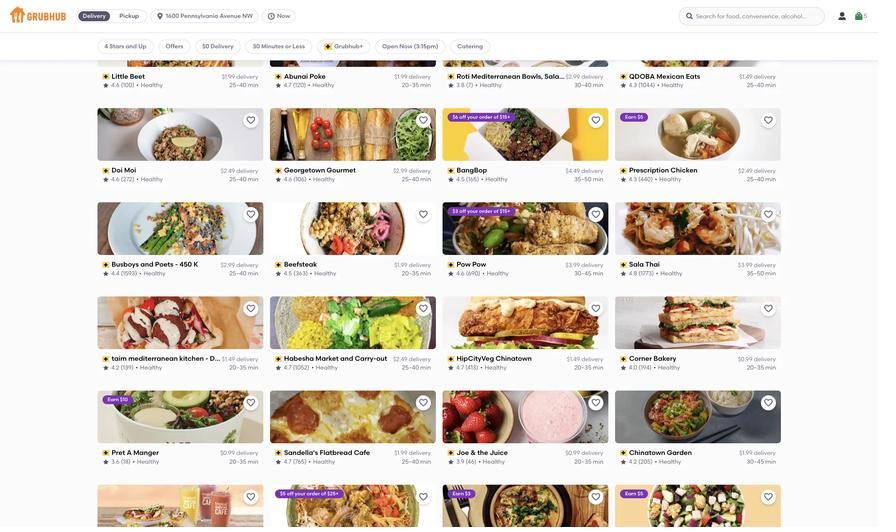 Task type: locate. For each thing, give the bounding box(es) containing it.
your down (165)
[[467, 209, 478, 215]]

1 vertical spatial now
[[400, 43, 413, 50]]

min for prescription chicken
[[766, 176, 776, 183]]

healthy down poke
[[313, 82, 334, 89]]

salads
[[545, 72, 567, 80]]

healthy down bakery on the bottom right of the page
[[658, 364, 680, 372]]

$0.99 for corner bakery
[[738, 356, 753, 363]]

and left "carry-"
[[340, 355, 353, 363]]

svg image inside the 5 button
[[855, 11, 865, 21]]

0 horizontal spatial svg image
[[156, 12, 164, 20]]

2 horizontal spatial $1.49 delivery
[[740, 73, 776, 80]]

busboys
[[111, 261, 139, 269]]

beefsteak logo image
[[270, 202, 436, 255]]

star icon image for chinatown garden
[[620, 459, 627, 466]]

$0.99 delivery
[[738, 356, 776, 363], [220, 450, 258, 457], [566, 450, 604, 457]]

subscription pass image left "corner" on the right of page
[[620, 356, 628, 362]]

open
[[383, 43, 398, 50]]

1 horizontal spatial -
[[205, 355, 208, 363]]

0 vertical spatial off
[[460, 114, 466, 120]]

delivery for taim mediterranean kitchen - dupont circle
[[236, 356, 258, 363]]

proceed to checkout
[[741, 279, 802, 286]]

- left 450
[[175, 261, 178, 269]]

20–35 min for joe & the juice
[[575, 459, 604, 466]]

star icon image left 4.8
[[620, 271, 627, 277]]

1 vertical spatial off
[[460, 209, 466, 215]]

1 horizontal spatial 35–50 min
[[747, 270, 776, 277]]

earn for pret a manger
[[107, 397, 119, 403]]

doi moi logo image
[[97, 108, 263, 161]]

0 vertical spatial 4.5
[[456, 176, 465, 183]]

1 vertical spatial $15+
[[500, 114, 511, 120]]

subscription pass image for chinatown garden
[[620, 451, 628, 456]]

abunai poke logo image
[[270, 14, 436, 67]]

20–35 for joe & the juice
[[575, 459, 592, 466]]

1600 pennsylvania avenue nw
[[166, 13, 253, 20]]

• healthy for roti mediterranean bowls, salads & pitas
[[475, 82, 502, 89]]

pow
[[457, 261, 471, 269], [472, 261, 486, 269]]

off down 4.5 (165)
[[460, 209, 466, 215]]

• right "(1593)"
[[139, 270, 141, 277]]

2 vertical spatial $2.99 delivery
[[221, 262, 258, 269]]

4.6 for pow pow
[[456, 270, 465, 277]]

chinatown garden logo image
[[615, 391, 781, 444]]

0 vertical spatial 4.3
[[629, 82, 637, 89]]

• down corner bakery
[[654, 364, 656, 372]]

• healthy for joe & the juice
[[479, 459, 505, 466]]

• for bangbop
[[481, 176, 484, 183]]

chinatown down hipcityveg chinatown logo
[[496, 355, 532, 363]]

1 vertical spatial 4.5
[[284, 270, 292, 277]]

$2.99 delivery for busboys and poets - 450 k
[[221, 262, 258, 269]]

1 horizontal spatial 30–45
[[747, 459, 764, 466]]

1 vertical spatial 30–45
[[747, 459, 764, 466]]

0 horizontal spatial $3.99 delivery
[[566, 262, 604, 269]]

pret a manger
[[111, 449, 159, 457]]

$1.49 for eats
[[740, 73, 753, 80]]

4.2 for taim mediterranean kitchen - dupont circle
[[111, 364, 119, 372]]

35–50
[[575, 176, 592, 183], [747, 270, 764, 277]]

subscription pass image
[[275, 74, 282, 80], [448, 74, 455, 80], [620, 74, 628, 80], [102, 168, 110, 174], [275, 168, 282, 174], [448, 168, 455, 174], [620, 262, 628, 268], [102, 356, 110, 362], [275, 356, 282, 362], [275, 451, 282, 456], [448, 451, 455, 456], [620, 451, 628, 456]]

4.6
[[111, 82, 119, 89], [111, 176, 119, 183], [284, 176, 292, 183], [456, 270, 465, 277]]

1 horizontal spatial $3
[[465, 491, 471, 497]]

healthy down market
[[316, 364, 338, 372]]

1 $3.99 from the left
[[566, 262, 580, 269]]

1 horizontal spatial 4.5
[[456, 176, 465, 183]]

1 vertical spatial 35–50 min
[[747, 270, 776, 277]]

and left poets
[[140, 261, 153, 269]]

20–35 for beefsteak
[[402, 270, 419, 277]]

0 vertical spatial 35–50 min
[[575, 176, 604, 183]]

delivery for prescription chicken
[[754, 168, 776, 175]]

poets
[[155, 261, 173, 269]]

• right (413) at the bottom right of page
[[480, 364, 483, 372]]

$5 up less
[[293, 20, 298, 26]]

$3.99 for pow pow
[[566, 262, 580, 269]]

subscription pass image left georgetown
[[275, 168, 282, 174]]

1 vertical spatial and
[[140, 261, 153, 269]]

• healthy for georgetown gourmet
[[309, 176, 335, 183]]

0 horizontal spatial 4.2
[[111, 364, 119, 372]]

1 svg image from the left
[[267, 12, 276, 20]]

4.3 left '(440)'
[[629, 176, 637, 183]]

0 vertical spatial now
[[277, 13, 290, 20]]

25–40 min for sandella's flatbread cafe
[[402, 459, 431, 466]]

• healthy for chinatown garden
[[655, 459, 682, 466]]

star icon image left 4.2 (205)
[[620, 459, 627, 466]]

20–35 min for beefsteak
[[402, 270, 431, 277]]

delivery down avenue
[[211, 43, 234, 50]]

little
[[111, 72, 128, 80]]

$5 down 4.2 (205)
[[638, 491, 644, 497]]

• down thai on the right of the page
[[656, 270, 659, 277]]

star icon image for georgetown gourmet
[[275, 177, 282, 183]]

4.5 left the (363)
[[284, 270, 292, 277]]

4.3
[[629, 82, 637, 89], [629, 176, 637, 183]]

35–50 for bangbop
[[575, 176, 592, 183]]

• right (120)
[[308, 82, 310, 89]]

2 vertical spatial $15+
[[500, 209, 511, 215]]

healthy down beet
[[141, 82, 163, 89]]

4.6 for doi moi
[[111, 176, 119, 183]]

0 vertical spatial $2.99 delivery
[[566, 73, 604, 80]]

of for $3 off your order of $15+
[[494, 209, 499, 215]]

healthy down mediterranean
[[480, 82, 502, 89]]

avenue
[[220, 13, 241, 20]]

0 horizontal spatial $1.49
[[222, 356, 235, 363]]

4.4
[[111, 270, 119, 277]]

proceed
[[741, 279, 765, 286]]

0 horizontal spatial $0
[[203, 43, 209, 50]]

star icon image left 4.2 (139)
[[102, 365, 109, 372]]

1 vertical spatial $0
[[203, 43, 209, 50]]

subscription pass image left roti
[[448, 74, 455, 80]]

earn $10
[[107, 397, 128, 403]]

min for sandella's flatbread cafe
[[420, 459, 431, 466]]

1 horizontal spatial svg image
[[686, 12, 694, 20]]

1 vertical spatial delivery
[[632, 20, 652, 26]]

2 horizontal spatial svg image
[[855, 11, 865, 21]]

min for qdoba mexican eats
[[766, 82, 776, 89]]

$1.49 for kitchen
[[222, 356, 235, 363]]

• healthy down bakery on the bottom right of the page
[[654, 364, 680, 372]]

0 horizontal spatial 35–50 min
[[575, 176, 604, 183]]

eats
[[686, 72, 701, 80]]

healthy right '(272)' on the left top of the page
[[141, 176, 163, 183]]

1600
[[166, 13, 179, 20]]

• right (18)
[[133, 459, 135, 466]]

bangbop logo image
[[443, 108, 609, 161]]

subscription pass image for pow pow
[[448, 262, 455, 268]]

• healthy down sandella's flatbread cafe
[[309, 459, 335, 466]]

2 horizontal spatial and
[[340, 355, 353, 363]]

busboys and poets - 450 k
[[111, 261, 198, 269]]

subscription pass image for georgetown gourmet
[[275, 168, 282, 174]]

california tortilla logo image
[[270, 485, 436, 528]]

• right '(440)'
[[655, 176, 657, 183]]

delivery
[[236, 73, 258, 80], [409, 73, 431, 80], [582, 73, 604, 80], [754, 73, 776, 80], [236, 168, 258, 175], [409, 168, 431, 175], [582, 168, 604, 175], [754, 168, 776, 175], [236, 262, 258, 269], [409, 262, 431, 269], [582, 262, 604, 269], [754, 262, 776, 269], [236, 356, 258, 363], [409, 356, 431, 363], [582, 356, 604, 363], [754, 356, 776, 363], [236, 450, 258, 457], [409, 450, 431, 457], [582, 450, 604, 457], [754, 450, 776, 457]]

little beet logo image
[[97, 14, 263, 67]]

2 horizontal spatial $1.49
[[740, 73, 753, 80]]

0 horizontal spatial pow
[[457, 261, 471, 269]]

earn for abunai poke
[[280, 20, 291, 26]]

subscription pass image left taim
[[102, 356, 110, 362]]

less
[[293, 43, 305, 50]]

healthy for doi moi
[[141, 176, 163, 183]]

0 vertical spatial 35–50
[[575, 176, 592, 183]]

$25+
[[327, 491, 339, 497]]

• healthy for pow pow
[[483, 270, 509, 277]]

3.8 (7)
[[456, 82, 473, 89]]

• healthy down mexican
[[657, 82, 684, 89]]

save this restaurant image
[[246, 22, 256, 32], [591, 22, 601, 32], [764, 22, 774, 32], [246, 116, 256, 126], [764, 116, 774, 126], [246, 210, 256, 220], [419, 210, 429, 220], [764, 304, 774, 314], [591, 398, 601, 408], [764, 398, 774, 408], [246, 493, 256, 503], [419, 493, 429, 503], [591, 493, 601, 503], [764, 493, 774, 503]]

$5 down 4.3 (1044)
[[638, 114, 644, 120]]

2 $3.99 delivery from the left
[[739, 262, 776, 269]]

0 vertical spatial 30–45
[[575, 270, 592, 277]]

• for chinatown garden
[[655, 459, 657, 466]]

• healthy down chinatown garden
[[655, 459, 682, 466]]

chinatown up '(205)'
[[629, 449, 666, 457]]

star icon image left 4.7 (765)
[[275, 459, 282, 466]]

now right open at top left
[[400, 43, 413, 50]]

$5 off your order of $25+
[[280, 491, 339, 497]]

&
[[569, 72, 574, 80], [471, 449, 476, 457]]

1 horizontal spatial $1.49
[[567, 356, 580, 363]]

healthy down hipcityveg chinatown
[[485, 364, 507, 372]]

4.5 for beefsteak
[[284, 270, 292, 277]]

(690)
[[466, 270, 480, 277]]

0 vertical spatial and
[[126, 43, 137, 50]]

earn $3
[[453, 491, 471, 497]]

1 horizontal spatial $0.99
[[566, 450, 580, 457]]

save this restaurant image
[[419, 22, 429, 32], [419, 116, 429, 126], [591, 116, 601, 126], [591, 210, 601, 220], [764, 210, 774, 220], [246, 304, 256, 314], [419, 304, 429, 314], [591, 304, 601, 314], [246, 398, 256, 408], [419, 398, 429, 408]]

svg image inside now button
[[267, 12, 276, 20]]

subscription pass image left pret
[[102, 451, 110, 456]]

healthy
[[141, 82, 163, 89], [313, 82, 334, 89], [480, 82, 502, 89], [662, 82, 684, 89], [141, 176, 163, 183], [313, 176, 335, 183], [486, 176, 508, 183], [660, 176, 682, 183], [143, 270, 165, 277], [314, 270, 336, 277], [487, 270, 509, 277], [661, 270, 683, 277], [140, 364, 162, 372], [316, 364, 338, 372], [485, 364, 507, 372], [658, 364, 680, 372], [137, 459, 159, 466], [313, 459, 335, 466], [483, 459, 505, 466], [660, 459, 682, 466]]

1 vertical spatial 4.2
[[629, 459, 637, 466]]

min for beefsteak
[[420, 270, 431, 277]]

subscription pass image left doi
[[102, 168, 110, 174]]

1 vertical spatial 35–50
[[747, 270, 764, 277]]

0 horizontal spatial 30–45 min
[[575, 270, 604, 277]]

star icon image left the 4.0
[[620, 365, 627, 372]]

0 horizontal spatial now
[[277, 13, 290, 20]]

2 $3.99 from the left
[[739, 262, 753, 269]]

• healthy down mediterranean
[[475, 82, 502, 89]]

market
[[316, 355, 339, 363]]

your for $6 off your order of $15+
[[467, 114, 478, 120]]

4.0
[[629, 364, 638, 372]]

delivery for georgetown gourmet
[[409, 168, 431, 175]]

5 button
[[855, 9, 868, 24]]

the
[[478, 449, 488, 457]]

1 horizontal spatial 30–45 min
[[747, 459, 776, 466]]

abunai poke
[[284, 72, 326, 80]]

0 horizontal spatial $2.99 delivery
[[221, 262, 258, 269]]

1 vertical spatial 30–45 min
[[747, 459, 776, 466]]

1 horizontal spatial pow
[[472, 261, 486, 269]]

4.7 for habesha market and carry-out
[[284, 364, 292, 372]]

• right (106)
[[309, 176, 311, 183]]

• healthy right '(272)' on the left top of the page
[[136, 176, 163, 183]]

subscription pass image left sala
[[620, 262, 628, 268]]

1 $3.99 delivery from the left
[[566, 262, 604, 269]]

svg image inside "1600 pennsylvania avenue nw" button
[[156, 12, 164, 20]]

healthy down busboys and poets - 450 k
[[143, 270, 165, 277]]

subscription pass image left "joe"
[[448, 451, 455, 456]]

1 horizontal spatial $2.49 delivery
[[394, 356, 431, 363]]

• healthy down busboys and poets - 450 k
[[139, 270, 165, 277]]

4.6 down little
[[111, 82, 119, 89]]

subscription pass image
[[102, 74, 110, 80], [620, 168, 628, 174], [102, 262, 110, 268], [275, 262, 282, 268], [448, 262, 455, 268], [448, 356, 455, 362], [620, 356, 628, 362], [102, 451, 110, 456]]

star icon image for pow pow
[[448, 271, 454, 277]]

joe & the juice
[[457, 449, 508, 457]]

0 horizontal spatial chinatown
[[496, 355, 532, 363]]

0 horizontal spatial and
[[126, 43, 137, 50]]

subscription pass image left sandella's
[[275, 451, 282, 456]]

• right the (363)
[[310, 270, 312, 277]]

$1.49 delivery
[[740, 73, 776, 80], [222, 356, 258, 363], [567, 356, 604, 363]]

0 horizontal spatial $2.49
[[221, 168, 235, 175]]

subscription pass image left hipcityveg
[[448, 356, 455, 362]]

moi
[[124, 167, 136, 175]]

• for hipcityveg chinatown
[[480, 364, 483, 372]]

1 horizontal spatial $1.49 delivery
[[567, 356, 604, 363]]

1 vertical spatial $2.99
[[393, 168, 408, 175]]

35–50 min up the to
[[747, 270, 776, 277]]

earn $5 for prescription
[[625, 114, 644, 120]]

1 horizontal spatial $3.99 delivery
[[739, 262, 776, 269]]

20–35 for pret a manger
[[229, 459, 246, 466]]

dupont
[[210, 355, 234, 363]]

your right $6
[[467, 114, 478, 120]]

healthy down prescription chicken
[[660, 176, 682, 183]]

0 vertical spatial delivery
[[83, 13, 106, 20]]

delivery for habesha market and carry-out
[[409, 356, 431, 363]]

earn $5 for little
[[107, 20, 126, 26]]

• healthy for busboys and poets - 450 k
[[139, 270, 165, 277]]

min for bangbop
[[593, 176, 604, 183]]

delivery inside button
[[83, 13, 106, 20]]

• healthy down poke
[[308, 82, 334, 89]]

star icon image left 4.5 (363)
[[275, 271, 282, 277]]

pennsylvania
[[181, 13, 218, 20]]

star icon image left the '4.7 (120)' at top left
[[275, 82, 282, 89]]

• for taim mediterranean kitchen - dupont circle
[[136, 364, 138, 372]]

1 vertical spatial chinatown
[[629, 449, 666, 457]]

gourmet
[[327, 167, 356, 175]]

0 horizontal spatial $0.99
[[220, 450, 235, 457]]

star icon image left 4.6 (106)
[[275, 177, 282, 183]]

2 vertical spatial $2.99
[[221, 262, 235, 269]]

healthy for joe & the juice
[[483, 459, 505, 466]]

0 vertical spatial $2.99
[[566, 73, 580, 80]]

pow pow
[[457, 261, 486, 269]]

35–50 min for sala thai
[[747, 270, 776, 277]]

$2.99 delivery for roti mediterranean bowls, salads & pitas
[[566, 73, 604, 80]]

0 horizontal spatial delivery
[[83, 13, 106, 20]]

order
[[675, 20, 689, 26], [479, 114, 493, 120], [479, 209, 493, 215], [307, 491, 320, 497]]

2 horizontal spatial delivery
[[632, 20, 652, 26]]

25–40 min for georgetown gourmet
[[402, 176, 431, 183]]

• healthy for taim mediterranean kitchen - dupont circle
[[136, 364, 162, 372]]

earn up stars
[[107, 20, 119, 26]]

habesha
[[284, 355, 314, 363]]

2 horizontal spatial $2.99 delivery
[[566, 73, 604, 80]]

$1.99 delivery for little beet
[[222, 73, 258, 80]]

subscription pass image for sala thai
[[620, 262, 628, 268]]

30–45 min
[[575, 270, 604, 277], [747, 459, 776, 466]]

4.7 left (765)
[[284, 459, 292, 466]]

star icon image for habesha market and carry-out
[[275, 365, 282, 372]]

35–50 min down $4.49 delivery
[[575, 176, 604, 183]]

subscription pass image for bangbop
[[448, 168, 455, 174]]

doi
[[111, 167, 122, 175]]

0 horizontal spatial $2.99
[[221, 262, 235, 269]]

4.8
[[629, 270, 637, 277]]

your down (765)
[[295, 491, 306, 497]]

1 vertical spatial 4.3
[[629, 176, 637, 183]]

• healthy down prescription chicken
[[655, 176, 682, 183]]

$3 off your order of $15+
[[453, 209, 511, 215]]

2 horizontal spatial $2.99
[[566, 73, 580, 80]]

0 horizontal spatial &
[[471, 449, 476, 457]]

4.7 left (120)
[[284, 82, 292, 89]]

1 horizontal spatial delivery
[[211, 43, 234, 50]]

20–35 for taim mediterranean kitchen - dupont circle
[[229, 364, 246, 372]]

healthy for sandella's flatbread cafe
[[313, 459, 335, 466]]

2 horizontal spatial $0.99
[[738, 356, 753, 363]]

star icon image left 4.7 (1052)
[[275, 365, 282, 372]]

sala thai logo image
[[615, 202, 781, 255]]

$0.99 delivery for corner bakery
[[738, 356, 776, 363]]

4.7 left (413) at the bottom right of page
[[456, 364, 464, 372]]

qdoba mexican eats
[[629, 72, 701, 80]]

subscription pass image for qdoba mexican eats
[[620, 74, 628, 80]]

pret
[[111, 449, 125, 457]]

subscription pass image for beefsteak
[[275, 262, 282, 268]]

and for habesha market and carry-out
[[340, 355, 353, 363]]

20–35 for hipcityveg chinatown
[[575, 364, 592, 372]]

1 horizontal spatial &
[[569, 72, 574, 80]]

healthy down sandella's flatbread cafe
[[313, 459, 335, 466]]

earn
[[107, 20, 119, 26], [280, 20, 291, 26], [625, 114, 637, 120], [107, 397, 119, 403], [453, 491, 464, 497], [625, 491, 637, 497]]

habesha market and carry-out logo image
[[270, 297, 436, 350]]

healthy for taim mediterranean kitchen - dupont circle
[[140, 364, 162, 372]]

1 vertical spatial $2.99 delivery
[[393, 168, 431, 175]]

to
[[767, 279, 773, 286]]

0 vertical spatial 30–45 min
[[575, 270, 604, 277]]

25–40 min
[[229, 82, 258, 89], [747, 82, 776, 89], [229, 176, 258, 183], [402, 176, 431, 183], [747, 176, 776, 183], [229, 270, 258, 277], [402, 364, 431, 372], [402, 459, 431, 466]]

min for chinatown garden
[[766, 459, 776, 466]]

of
[[690, 20, 695, 26], [494, 114, 499, 120], [494, 209, 499, 215], [321, 491, 326, 497]]

delivery for abunai poke
[[409, 73, 431, 80]]

habesha market and carry-out
[[284, 355, 387, 363]]

star icon image left 4.3 (1044)
[[620, 82, 627, 89]]

georgetown
[[284, 167, 325, 175]]

grubhub plus flag logo image
[[324, 43, 333, 50]]

• right '(272)' on the left top of the page
[[136, 176, 139, 183]]

sandella's flatbread cafe
[[284, 449, 370, 457]]

4.3 (440)
[[629, 176, 653, 183]]

beet
[[130, 72, 145, 80]]

healthy right the (363)
[[314, 270, 336, 277]]

subscription pass image left beefsteak at the left
[[275, 262, 282, 268]]

1 vertical spatial -
[[205, 355, 208, 363]]

1 horizontal spatial $3.99
[[739, 262, 753, 269]]

(413)
[[466, 364, 478, 372]]

0 vertical spatial $3
[[453, 209, 458, 215]]

• down beet
[[136, 82, 139, 89]]

2 horizontal spatial $2.49
[[739, 168, 753, 175]]

$1.99 delivery for sandella's flatbread cafe
[[395, 450, 431, 457]]

20–35 for corner bakery
[[747, 364, 764, 372]]

Search for food, convenience, alcohol... search field
[[679, 7, 825, 25]]

30–45 min for chinatown garden
[[747, 459, 776, 466]]

$0 down "1600 pennsylvania avenue nw" button
[[203, 43, 209, 50]]

• healthy for abunai poke
[[308, 82, 334, 89]]

0 horizontal spatial $3.99
[[566, 262, 580, 269]]

a
[[127, 449, 132, 457]]

0 horizontal spatial -
[[175, 261, 178, 269]]

2 vertical spatial and
[[340, 355, 353, 363]]

delivery for busboys and poets - 450 k
[[236, 262, 258, 269]]

• down chinatown garden
[[655, 459, 657, 466]]

subscription pass image left prescription
[[620, 168, 628, 174]]

• healthy down 'mediterranean' at the bottom left of page
[[136, 364, 162, 372]]

• healthy right (165)
[[481, 176, 508, 183]]

healthy down mexican
[[662, 82, 684, 89]]

now up or
[[277, 13, 290, 20]]

off right $6
[[460, 114, 466, 120]]

$1.99 delivery
[[222, 73, 258, 80], [395, 73, 431, 80], [395, 262, 431, 269], [395, 450, 431, 457], [740, 450, 776, 457]]

star icon image
[[102, 82, 109, 89], [275, 82, 282, 89], [448, 82, 454, 89], [620, 82, 627, 89], [102, 177, 109, 183], [275, 177, 282, 183], [448, 177, 454, 183], [620, 177, 627, 183], [102, 271, 109, 277], [275, 271, 282, 277], [448, 271, 454, 277], [620, 271, 627, 277], [102, 365, 109, 372], [275, 365, 282, 372], [448, 365, 454, 372], [620, 365, 627, 372], [102, 459, 109, 466], [275, 459, 282, 466], [448, 459, 454, 466], [620, 459, 627, 466]]

1 horizontal spatial 35–50
[[747, 270, 764, 277]]

• healthy right "(690)"
[[483, 270, 509, 277]]

0 horizontal spatial 35–50
[[575, 176, 592, 183]]

$1.99 for abunai poke
[[395, 73, 408, 80]]

4.0 (194)
[[629, 364, 652, 372]]

svg image
[[838, 11, 848, 21], [855, 11, 865, 21], [156, 12, 164, 20]]

up
[[138, 43, 147, 50]]

0 vertical spatial -
[[175, 261, 178, 269]]

off
[[460, 114, 466, 120], [460, 209, 466, 215], [287, 491, 294, 497]]

$0 left the fee
[[625, 20, 631, 26]]

• right (7)
[[475, 82, 478, 89]]

subscription pass image left busboys
[[102, 262, 110, 268]]

• for sala thai
[[656, 270, 659, 277]]

subscription pass image for doi moi
[[102, 168, 110, 174]]

now
[[277, 13, 290, 20], [400, 43, 413, 50]]

2 vertical spatial delivery
[[211, 43, 234, 50]]

proceed to checkout button
[[716, 275, 827, 290]]

- left the dupont on the left bottom of the page
[[205, 355, 208, 363]]

3.6 (18)
[[111, 459, 130, 466]]

1 horizontal spatial 4.2
[[629, 459, 637, 466]]

subscription pass image left pow pow
[[448, 262, 455, 268]]

4.6 (106)
[[284, 176, 307, 183]]

• for prescription chicken
[[655, 176, 657, 183]]

$3 down the 3.9 (46)
[[465, 491, 471, 497]]

pow up "(690)"
[[472, 261, 486, 269]]

0 horizontal spatial 4.5
[[284, 270, 292, 277]]

1 horizontal spatial $2.49
[[394, 356, 408, 363]]

little beet
[[111, 72, 145, 80]]

0 horizontal spatial $1.49 delivery
[[222, 356, 258, 363]]

healthy for roti mediterranean bowls, salads & pitas
[[480, 82, 502, 89]]

checkout
[[774, 279, 802, 286]]

bowls,
[[522, 72, 543, 80]]

2 horizontal spatial $0.99 delivery
[[738, 356, 776, 363]]

earn $5 down 4.3 (1044)
[[625, 114, 644, 120]]

subscription pass image for roti mediterranean bowls, salads & pitas
[[448, 74, 455, 80]]

30–45 for chinatown garden
[[747, 459, 764, 466]]

1 4.3 from the top
[[629, 82, 637, 89]]

$5 down pickup
[[120, 20, 126, 26]]

save this restaurant button
[[243, 19, 258, 34], [416, 19, 431, 34], [589, 19, 604, 34], [761, 19, 776, 34], [243, 113, 258, 128], [416, 113, 431, 128], [589, 113, 604, 128], [761, 113, 776, 128], [243, 207, 258, 222], [416, 207, 431, 222], [589, 207, 604, 222], [761, 207, 776, 222], [243, 302, 258, 317], [416, 302, 431, 317], [589, 302, 604, 317], [761, 302, 776, 317], [243, 396, 258, 411], [416, 396, 431, 411], [589, 396, 604, 411], [761, 396, 776, 411], [243, 490, 258, 505], [416, 490, 431, 505], [589, 490, 604, 505], [761, 490, 776, 505]]

$15+
[[696, 20, 706, 26], [500, 114, 511, 120], [500, 209, 511, 215]]

mediterranean
[[471, 72, 521, 80]]

0 horizontal spatial svg image
[[267, 12, 276, 20]]

35–50 up the proceed
[[747, 270, 764, 277]]

0 horizontal spatial $3
[[453, 209, 458, 215]]

0 horizontal spatial $0.99 delivery
[[220, 450, 258, 457]]

star icon image for bangbop
[[448, 177, 454, 183]]

4.7 left (1052) in the bottom left of the page
[[284, 364, 292, 372]]

(765)
[[293, 459, 307, 466]]

• down qdoba mexican eats
[[657, 82, 660, 89]]

$15+ for bangbop
[[500, 114, 511, 120]]

svg image
[[267, 12, 276, 20], [686, 12, 694, 20]]

0 horizontal spatial 30–45
[[575, 270, 592, 277]]

1 horizontal spatial $2.99 delivery
[[393, 168, 431, 175]]

taim mediterranean kitchen - dupont circle logo image
[[97, 297, 263, 350]]

2 4.3 from the top
[[629, 176, 637, 183]]

4.5
[[456, 176, 465, 183], [284, 270, 292, 277]]

$1.99 delivery for chinatown garden
[[740, 450, 776, 457]]

earn $5 down 4.2 (205)
[[625, 491, 644, 497]]



Task type: vqa. For each thing, say whether or not it's contained in the screenshot.


Task type: describe. For each thing, give the bounding box(es) containing it.
subscription pass image for sandella's flatbread cafe
[[275, 451, 282, 456]]

delivery for sala thai
[[754, 262, 776, 269]]

$3.99 delivery for pow pow
[[566, 262, 604, 269]]

$2.49 delivery for prescription chicken
[[739, 168, 776, 175]]

and for 4 stars and up
[[126, 43, 137, 50]]

now button
[[262, 10, 299, 23]]

pitas
[[576, 72, 592, 80]]

subscription pass image for little beet
[[102, 74, 110, 80]]

1 vertical spatial $3
[[465, 491, 471, 497]]

subscription pass image for abunai poke
[[275, 74, 282, 80]]

healthy for pret a manger
[[137, 459, 159, 466]]

1600 pennsylvania avenue nw button
[[151, 10, 262, 23]]

25–40 min for prescription chicken
[[747, 176, 776, 183]]

star icon image for corner bakery
[[620, 365, 627, 372]]

off for bangbop
[[460, 114, 466, 120]]

(194)
[[639, 364, 652, 372]]

1 horizontal spatial now
[[400, 43, 413, 50]]

1 horizontal spatial svg image
[[838, 11, 848, 21]]

min for georgetown gourmet
[[420, 176, 431, 183]]

hipcityveg chinatown
[[457, 355, 532, 363]]

• healthy for bangbop
[[481, 176, 508, 183]]

thai
[[646, 261, 660, 269]]

sandella's flatbread cafe logo image
[[270, 391, 436, 444]]

4.7 (1052)
[[284, 364, 309, 372]]

$2.99 for roti mediterranean bowls, salads & pitas
[[566, 73, 580, 80]]

prescription
[[629, 167, 669, 175]]

k
[[193, 261, 198, 269]]

delivery for chinatown garden
[[754, 450, 776, 457]]

• healthy for beefsteak
[[310, 270, 336, 277]]

$2.49 delivery for habesha market and carry-out
[[394, 356, 431, 363]]

busboys and poets - 450 k logo image
[[97, 202, 263, 255]]

doi moi
[[111, 167, 136, 175]]

• healthy for sandella's flatbread cafe
[[309, 459, 335, 466]]

3.9
[[456, 459, 464, 466]]

• healthy for prescription chicken
[[655, 176, 682, 183]]

order for $3 off your order of $15+
[[479, 209, 493, 215]]

$15+ for pow pow
[[500, 209, 511, 215]]

1 horizontal spatial chinatown
[[629, 449, 666, 457]]

$10
[[120, 397, 128, 403]]

• for busboys and poets - 450 k
[[139, 270, 141, 277]]

min for pret a manger
[[248, 459, 258, 466]]

1 vertical spatial &
[[471, 449, 476, 457]]

(106)
[[293, 176, 307, 183]]

svg image for 1600 pennsylvania avenue nw
[[156, 12, 164, 20]]

min for abunai poke
[[420, 82, 431, 89]]

open now (3:15pm)
[[383, 43, 439, 50]]

qdoba mexican eats logo image
[[615, 14, 781, 67]]

pickup button
[[112, 10, 147, 23]]

garden
[[667, 449, 692, 457]]

0 vertical spatial &
[[569, 72, 574, 80]]

30 minutes or less
[[253, 43, 305, 50]]

4.3 for prescription chicken
[[629, 176, 637, 183]]

1 horizontal spatial and
[[140, 261, 153, 269]]

delivery for doi moi
[[236, 168, 258, 175]]

0 vertical spatial chinatown
[[496, 355, 532, 363]]

2 vertical spatial off
[[287, 491, 294, 497]]

$0 for $0 delivery
[[203, 43, 209, 50]]

poke
[[310, 72, 326, 80]]

delivery for qdoba mexican eats
[[754, 73, 776, 80]]

4 stars and up
[[104, 43, 147, 50]]

delivery button
[[77, 10, 112, 23]]

juice
[[490, 449, 508, 457]]

earn down 4.2 (205)
[[625, 491, 637, 497]]

3.8
[[456, 82, 465, 89]]

healthy for pow pow
[[487, 270, 509, 277]]

or
[[285, 43, 291, 50]]

(139)
[[121, 364, 133, 372]]

• for qdoba mexican eats
[[657, 82, 660, 89]]

3.6
[[111, 459, 119, 466]]

$6 off your order of $15+
[[453, 114, 511, 120]]

bangbop
[[457, 167, 487, 175]]

• for corner bakery
[[654, 364, 656, 372]]

2 svg image from the left
[[686, 12, 694, 20]]

star icon image for joe & the juice
[[448, 459, 454, 466]]

(1773)
[[639, 270, 654, 277]]

- for poets
[[175, 261, 178, 269]]

$5 for little
[[120, 20, 126, 26]]

carry-
[[355, 355, 376, 363]]

svg image for 5
[[855, 11, 865, 21]]

healthy for chinatown garden
[[660, 459, 682, 466]]

• healthy for little beet
[[136, 82, 163, 89]]

flatbread
[[320, 449, 352, 457]]

3.9 (46)
[[456, 459, 477, 466]]

mediterranean
[[128, 355, 178, 363]]

$1.49 delivery for kitchen
[[222, 356, 258, 363]]

$5 down 4.7 (765)
[[280, 491, 286, 497]]

stars
[[109, 43, 124, 50]]

mexican
[[657, 72, 685, 80]]

beefsteak
[[284, 261, 317, 269]]

• for little beet
[[136, 82, 139, 89]]

4.7 for sandella's flatbread cafe
[[284, 459, 292, 466]]

abunai
[[284, 72, 308, 80]]

sandella's
[[284, 449, 318, 457]]

30–45 min for pow pow
[[575, 270, 604, 277]]

• for pow pow
[[483, 270, 485, 277]]

(272)
[[121, 176, 134, 183]]

georgetown gourmet logo image
[[270, 108, 436, 161]]

• for georgetown gourmet
[[309, 176, 311, 183]]

delivery for pret a manger
[[236, 450, 258, 457]]

• for sandella's flatbread cafe
[[309, 459, 311, 466]]

cafe
[[354, 449, 370, 457]]

pickup
[[120, 13, 139, 20]]

hipcityveg
[[457, 355, 494, 363]]

4.7 (413)
[[456, 364, 478, 372]]

$0 for $0 delivery fee your order of $15+
[[625, 20, 631, 26]]

25–40 for little beet
[[229, 82, 246, 89]]

grubhub+
[[334, 43, 363, 50]]

4.4 (1593)
[[111, 270, 137, 277]]

20–35 min for pret a manger
[[229, 459, 258, 466]]

minutes
[[262, 43, 284, 50]]

(165)
[[466, 176, 479, 183]]

4.3 for qdoba mexican eats
[[629, 82, 637, 89]]

chicken
[[671, 167, 698, 175]]

• healthy for sala thai
[[656, 270, 683, 277]]

healthy for busboys and poets - 450 k
[[143, 270, 165, 277]]

catering
[[458, 43, 483, 50]]

out
[[376, 355, 387, 363]]

your for $3 off your order of $15+
[[467, 209, 478, 215]]

0 vertical spatial $15+
[[696, 20, 706, 26]]

prescription chicken logo image
[[615, 108, 781, 161]]

healthy for beefsteak
[[314, 270, 336, 277]]

30–45 for pow pow
[[575, 270, 592, 277]]

pret a manger logo image
[[97, 391, 263, 444]]

25–40 for habesha market and carry-out
[[402, 364, 419, 372]]

20–35 min for taim mediterranean kitchen - dupont circle
[[229, 364, 258, 372]]

healthy for sala thai
[[661, 270, 683, 277]]

• for doi moi
[[136, 176, 139, 183]]

star icon image for busboys and poets - 450 k
[[102, 271, 109, 277]]

healthy for georgetown gourmet
[[313, 176, 335, 183]]

- for kitchen
[[205, 355, 208, 363]]

taim mediterranean kitchen - dupont circle
[[111, 355, 255, 363]]

now inside button
[[277, 13, 290, 20]]

delivery for hipcityveg chinatown
[[582, 356, 604, 363]]

min for pow pow
[[593, 270, 604, 277]]

(205)
[[639, 459, 653, 466]]

delivery for beefsteak
[[409, 262, 431, 269]]

subscription pass image for prescription chicken
[[620, 168, 628, 174]]

$1.49 delivery for eats
[[740, 73, 776, 80]]

4.8 (1773)
[[629, 270, 654, 277]]

4.6 (100)
[[111, 82, 134, 89]]

prescription chicken
[[629, 167, 698, 175]]

25–40 for qdoba mexican eats
[[747, 82, 764, 89]]

sala thai
[[629, 261, 660, 269]]

30
[[253, 43, 260, 50]]

1 pow from the left
[[457, 261, 471, 269]]

5
[[865, 12, 868, 20]]

2 pow from the left
[[472, 261, 486, 269]]

taim
[[111, 355, 127, 363]]

delivery for little beet
[[236, 73, 258, 80]]

• for habesha market and carry-out
[[312, 364, 314, 372]]

delivery for roti mediterranean bowls, salads & pitas
[[582, 73, 604, 80]]

4.6 (690)
[[456, 270, 480, 277]]

your right the fee
[[663, 20, 674, 26]]

$2.99 delivery for georgetown gourmet
[[393, 168, 431, 175]]

corner bakery
[[629, 355, 677, 363]]

4.6 (272)
[[111, 176, 134, 183]]

roti mediterranean bowls, salads & pitas logo image
[[443, 14, 609, 67]]

25–40 for prescription chicken
[[747, 176, 764, 183]]

4.2 (205)
[[629, 459, 653, 466]]

(18)
[[121, 459, 130, 466]]

hipcityveg chinatown logo image
[[443, 297, 609, 350]]

offers
[[166, 43, 183, 50]]

$1.99 for beefsteak
[[395, 262, 408, 269]]

(440)
[[639, 176, 653, 183]]

subscription pass image for corner bakery
[[620, 356, 628, 362]]

corner bakery logo image
[[615, 297, 781, 350]]

(7)
[[466, 82, 473, 89]]

kitchen
[[179, 355, 204, 363]]

star icon image for qdoba mexican eats
[[620, 82, 627, 89]]

pow pow logo image
[[443, 202, 609, 255]]

qdoba
[[629, 72, 655, 80]]

tropical smoothie cafe  logo image
[[97, 485, 263, 528]]

$3.99 delivery for sala thai
[[739, 262, 776, 269]]

circle
[[236, 355, 255, 363]]

saladworks  logo image
[[615, 485, 781, 528]]

healthy for abunai poke
[[313, 82, 334, 89]]

joe & the juice  logo image
[[443, 391, 609, 444]]

subscription pass image for hipcityveg chinatown
[[448, 356, 455, 362]]

rad oda logo image
[[443, 485, 609, 528]]

min for little beet
[[248, 82, 258, 89]]

earn down '3.9' at right bottom
[[453, 491, 464, 497]]

subscription pass image for habesha market and carry-out
[[275, 356, 282, 362]]

$6
[[453, 114, 458, 120]]

4.3 (1044)
[[629, 82, 655, 89]]

• healthy for doi moi
[[136, 176, 163, 183]]

4.7 (765)
[[284, 459, 307, 466]]

$2.49 for habesha market and carry-out
[[394, 356, 408, 363]]

main navigation navigation
[[0, 0, 879, 33]]

4.2 for chinatown garden
[[629, 459, 637, 466]]



